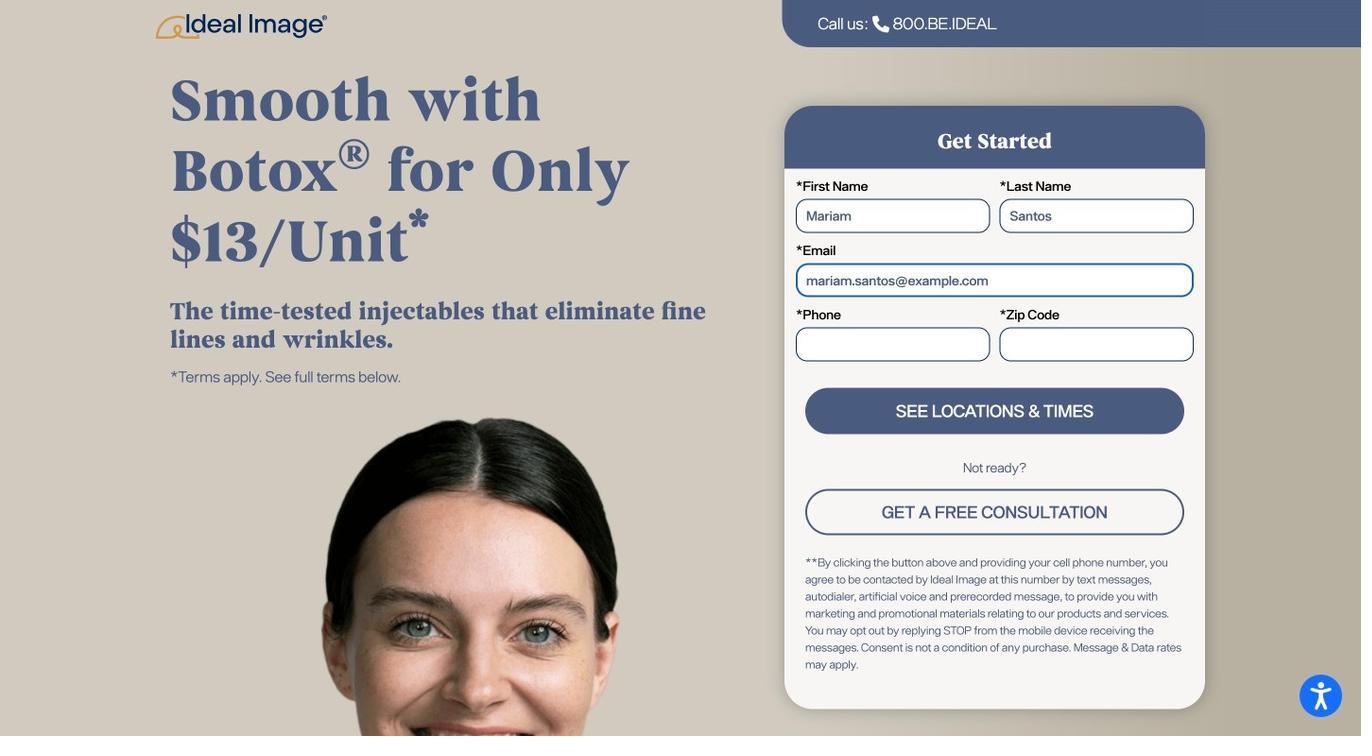 Task type: locate. For each thing, give the bounding box(es) containing it.
None text field
[[796, 199, 990, 233], [796, 263, 1194, 297], [796, 199, 990, 233], [796, 263, 1194, 297]]

None text field
[[1000, 199, 1194, 233], [1000, 328, 1194, 362], [1000, 199, 1194, 233], [1000, 328, 1194, 362]]



Task type: vqa. For each thing, say whether or not it's contained in the screenshot.
Ideal Image logo
yes



Task type: describe. For each thing, give the bounding box(es) containing it.
call icon image
[[873, 16, 890, 33]]

ideal image logo image
[[156, 14, 327, 39]]

open accessibe: accessibility options, statement and help image
[[1311, 683, 1332, 710]]

young woman smiling image
[[156, 389, 746, 737]]



